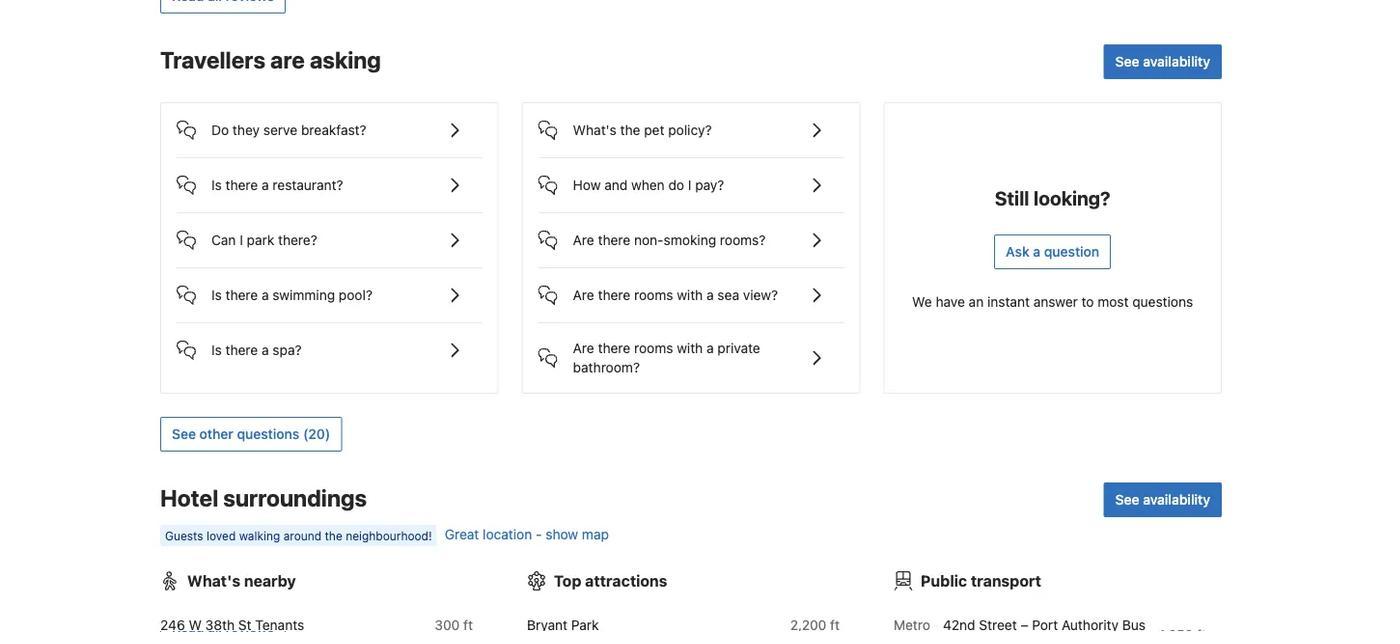 Task type: locate. For each thing, give the bounding box(es) containing it.
there inside are there rooms with a private bathroom?
[[598, 340, 631, 356]]

rooms inside are there rooms with a private bathroom?
[[634, 340, 673, 356]]

0 horizontal spatial the
[[325, 529, 343, 542]]

3 is from the top
[[211, 342, 222, 358]]

we have an instant answer to most questions
[[912, 294, 1193, 310]]

with left sea
[[677, 287, 703, 303]]

0 vertical spatial what's
[[573, 122, 617, 138]]

a
[[262, 177, 269, 193], [1033, 244, 1041, 260], [262, 287, 269, 303], [707, 287, 714, 303], [707, 340, 714, 356], [262, 342, 269, 358]]

with left the private
[[677, 340, 703, 356]]

sea
[[718, 287, 740, 303]]

1 is from the top
[[211, 177, 222, 193]]

1 vertical spatial see
[[172, 426, 196, 442]]

2 is from the top
[[211, 287, 222, 303]]

restaurant?
[[273, 177, 343, 193]]

still looking?
[[995, 186, 1111, 209]]

1 vertical spatial see availability
[[1116, 492, 1211, 508]]

are there rooms with a private bathroom? button
[[538, 323, 844, 377]]

is down 'can'
[[211, 287, 222, 303]]

there
[[225, 177, 258, 193], [598, 232, 631, 248], [225, 287, 258, 303], [598, 287, 631, 303], [598, 340, 631, 356], [225, 342, 258, 358]]

map
[[582, 526, 609, 542]]

there for are there rooms with a sea view?
[[598, 287, 631, 303]]

location
[[483, 526, 532, 542]]

is for is there a swimming pool?
[[211, 287, 222, 303]]

0 vertical spatial i
[[688, 177, 692, 193]]

there for is there a swimming pool?
[[225, 287, 258, 303]]

guests
[[165, 529, 203, 542]]

see availability for travellers are asking
[[1116, 53, 1211, 69]]

2 see availability button from the top
[[1104, 483, 1222, 517]]

1 vertical spatial i
[[240, 232, 243, 248]]

rooms inside button
[[634, 287, 673, 303]]

3 are from the top
[[573, 340, 594, 356]]

great
[[445, 526, 479, 542]]

i
[[688, 177, 692, 193], [240, 232, 243, 248]]

1 vertical spatial rooms
[[634, 340, 673, 356]]

travellers are asking
[[160, 46, 381, 73]]

the right around
[[325, 529, 343, 542]]

see availability
[[1116, 53, 1211, 69], [1116, 492, 1211, 508]]

a inside 'are there rooms with a sea view?' button
[[707, 287, 714, 303]]

what's down the loved
[[187, 572, 240, 590]]

see availability button for travellers are asking
[[1104, 44, 1222, 79]]

1 vertical spatial with
[[677, 340, 703, 356]]

a left swimming
[[262, 287, 269, 303]]

see inside see other questions (20) button
[[172, 426, 196, 442]]

i right do
[[688, 177, 692, 193]]

guests loved walking around the neighbourhood!
[[165, 529, 432, 542]]

attractions
[[585, 572, 668, 590]]

1 vertical spatial see availability button
[[1104, 483, 1222, 517]]

serve
[[263, 122, 298, 138]]

2 vertical spatial is
[[211, 342, 222, 358]]

an
[[969, 294, 984, 310]]

1 are from the top
[[573, 232, 594, 248]]

1 horizontal spatial i
[[688, 177, 692, 193]]

the inside button
[[620, 122, 641, 138]]

pay?
[[695, 177, 724, 193]]

what's up how
[[573, 122, 617, 138]]

there inside button
[[225, 177, 258, 193]]

what's for what's nearby
[[187, 572, 240, 590]]

the left pet
[[620, 122, 641, 138]]

1 availability from the top
[[1143, 53, 1211, 69]]

2 rooms from the top
[[634, 340, 673, 356]]

is there a restaurant?
[[211, 177, 343, 193]]

questions
[[1133, 294, 1193, 310], [237, 426, 300, 442]]

1 rooms from the top
[[634, 287, 673, 303]]

a inside is there a restaurant? button
[[262, 177, 269, 193]]

0 horizontal spatial questions
[[237, 426, 300, 442]]

is there a restaurant? button
[[177, 158, 482, 197]]

are for are there rooms with a private bathroom?
[[573, 340, 594, 356]]

around
[[283, 529, 322, 542]]

and
[[605, 177, 628, 193]]

what's the pet policy? button
[[538, 103, 844, 142]]

can i park there? button
[[177, 213, 482, 252]]

a right ask
[[1033, 244, 1041, 260]]

0 horizontal spatial what's
[[187, 572, 240, 590]]

there?
[[278, 232, 317, 248]]

0 vertical spatial are
[[573, 232, 594, 248]]

is down do
[[211, 177, 222, 193]]

the
[[620, 122, 641, 138], [325, 529, 343, 542]]

rooms down non-
[[634, 287, 673, 303]]

with inside button
[[677, 287, 703, 303]]

2 see availability from the top
[[1116, 492, 1211, 508]]

ask
[[1006, 244, 1030, 260]]

pool?
[[339, 287, 373, 303]]

is there a spa? button
[[177, 323, 482, 362]]

private
[[718, 340, 760, 356]]

0 vertical spatial see
[[1116, 53, 1140, 69]]

1 vertical spatial are
[[573, 287, 594, 303]]

what's nearby
[[187, 572, 296, 590]]

0 vertical spatial see availability
[[1116, 53, 1211, 69]]

are there rooms with a sea view?
[[573, 287, 778, 303]]

rooms for private
[[634, 340, 673, 356]]

do
[[211, 122, 229, 138]]

1 horizontal spatial what's
[[573, 122, 617, 138]]

see availability for hotel surroundings
[[1116, 492, 1211, 508]]

show
[[546, 526, 578, 542]]

park
[[247, 232, 274, 248]]

are there non-smoking rooms?
[[573, 232, 766, 248]]

see
[[1116, 53, 1140, 69], [172, 426, 196, 442], [1116, 492, 1140, 508]]

1 horizontal spatial the
[[620, 122, 641, 138]]

with for private
[[677, 340, 703, 356]]

questions left (20)
[[237, 426, 300, 442]]

is for is there a restaurant?
[[211, 177, 222, 193]]

1 see availability button from the top
[[1104, 44, 1222, 79]]

how
[[573, 177, 601, 193]]

non-
[[634, 232, 664, 248]]

instant
[[988, 294, 1030, 310]]

there for is there a spa?
[[225, 342, 258, 358]]

is inside button
[[211, 177, 222, 193]]

do they serve breakfast?
[[211, 122, 367, 138]]

1 vertical spatial is
[[211, 287, 222, 303]]

a inside is there a spa? button
[[262, 342, 269, 358]]

are there rooms with a private bathroom?
[[573, 340, 760, 375]]

i right 'can'
[[240, 232, 243, 248]]

0 vertical spatial the
[[620, 122, 641, 138]]

0 vertical spatial rooms
[[634, 287, 673, 303]]

see availability button
[[1104, 44, 1222, 79], [1104, 483, 1222, 517]]

most
[[1098, 294, 1129, 310]]

is for is there a spa?
[[211, 342, 222, 358]]

asking
[[310, 46, 381, 73]]

with inside are there rooms with a private bathroom?
[[677, 340, 703, 356]]

0 vertical spatial availability
[[1143, 53, 1211, 69]]

there for are there non-smoking rooms?
[[598, 232, 631, 248]]

can
[[211, 232, 236, 248]]

pet
[[644, 122, 665, 138]]

neighbourhood!
[[346, 529, 432, 542]]

a left sea
[[707, 287, 714, 303]]

1 see availability from the top
[[1116, 53, 1211, 69]]

rooms up bathroom?
[[634, 340, 673, 356]]

are inside are there rooms with a private bathroom?
[[573, 340, 594, 356]]

2 with from the top
[[677, 340, 703, 356]]

1 vertical spatial availability
[[1143, 492, 1211, 508]]

2 availability from the top
[[1143, 492, 1211, 508]]

0 vertical spatial see availability button
[[1104, 44, 1222, 79]]

1 vertical spatial the
[[325, 529, 343, 542]]

2 vertical spatial are
[[573, 340, 594, 356]]

1 horizontal spatial questions
[[1133, 294, 1193, 310]]

what's the pet policy?
[[573, 122, 712, 138]]

1 vertical spatial what's
[[187, 572, 240, 590]]

0 vertical spatial is
[[211, 177, 222, 193]]

2 are from the top
[[573, 287, 594, 303]]

is left spa?
[[211, 342, 222, 358]]

what's inside button
[[573, 122, 617, 138]]

answer
[[1034, 294, 1078, 310]]

2 vertical spatial see
[[1116, 492, 1140, 508]]

1 vertical spatial questions
[[237, 426, 300, 442]]

questions right "most"
[[1133, 294, 1193, 310]]

with
[[677, 287, 703, 303], [677, 340, 703, 356]]

0 vertical spatial with
[[677, 287, 703, 303]]

a left spa?
[[262, 342, 269, 358]]

what's
[[573, 122, 617, 138], [187, 572, 240, 590]]

a left restaurant?
[[262, 177, 269, 193]]

nearby
[[244, 572, 296, 590]]

a left the private
[[707, 340, 714, 356]]

is
[[211, 177, 222, 193], [211, 287, 222, 303], [211, 342, 222, 358]]

rooms
[[634, 287, 673, 303], [634, 340, 673, 356]]

1 with from the top
[[677, 287, 703, 303]]



Task type: describe. For each thing, give the bounding box(es) containing it.
question
[[1044, 244, 1100, 260]]

hotel
[[160, 484, 218, 511]]

rooms?
[[720, 232, 766, 248]]

how and when do i pay?
[[573, 177, 724, 193]]

see availability button for hotel surroundings
[[1104, 483, 1222, 517]]

travellers
[[160, 46, 265, 73]]

are for are there non-smoking rooms?
[[573, 232, 594, 248]]

can i park there?
[[211, 232, 317, 248]]

what's for what's the pet policy?
[[573, 122, 617, 138]]

when
[[631, 177, 665, 193]]

top
[[554, 572, 582, 590]]

are there rooms with a sea view? button
[[538, 268, 844, 307]]

with for sea
[[677, 287, 703, 303]]

breakfast?
[[301, 122, 367, 138]]

0 horizontal spatial i
[[240, 232, 243, 248]]

see other questions (20)
[[172, 426, 330, 442]]

still
[[995, 186, 1030, 209]]

hotel surroundings
[[160, 484, 367, 511]]

walking
[[239, 529, 280, 542]]

there for are there rooms with a private bathroom?
[[598, 340, 631, 356]]

loved
[[207, 529, 236, 542]]

there for is there a restaurant?
[[225, 177, 258, 193]]

questions inside button
[[237, 426, 300, 442]]

are for are there rooms with a sea view?
[[573, 287, 594, 303]]

great location - show map link
[[445, 526, 609, 542]]

do
[[669, 177, 685, 193]]

great location - show map
[[445, 526, 609, 542]]

0 vertical spatial questions
[[1133, 294, 1193, 310]]

smoking
[[664, 232, 716, 248]]

top attractions
[[554, 572, 668, 590]]

do they serve breakfast? button
[[177, 103, 482, 142]]

transport
[[971, 572, 1042, 590]]

availability for hotel surroundings
[[1143, 492, 1211, 508]]

public
[[921, 572, 967, 590]]

swimming
[[273, 287, 335, 303]]

they
[[233, 122, 260, 138]]

a inside ask a question button
[[1033, 244, 1041, 260]]

rooms for sea
[[634, 287, 673, 303]]

(20)
[[303, 426, 330, 442]]

is there a swimming pool?
[[211, 287, 373, 303]]

bathroom?
[[573, 359, 640, 375]]

a inside is there a swimming pool? button
[[262, 287, 269, 303]]

how and when do i pay? button
[[538, 158, 844, 197]]

is there a swimming pool? button
[[177, 268, 482, 307]]

availability for travellers are asking
[[1143, 53, 1211, 69]]

see other questions (20) button
[[160, 417, 342, 452]]

view?
[[743, 287, 778, 303]]

a inside are there rooms with a private bathroom?
[[707, 340, 714, 356]]

we
[[912, 294, 932, 310]]

is there a spa?
[[211, 342, 302, 358]]

see for travellers are asking
[[1116, 53, 1140, 69]]

ask a question button
[[994, 234, 1111, 269]]

looking?
[[1034, 186, 1111, 209]]

have
[[936, 294, 965, 310]]

policy?
[[668, 122, 712, 138]]

to
[[1082, 294, 1094, 310]]

public transport
[[921, 572, 1042, 590]]

ask a question
[[1006, 244, 1100, 260]]

are
[[270, 46, 305, 73]]

see for hotel surroundings
[[1116, 492, 1140, 508]]

spa?
[[273, 342, 302, 358]]

surroundings
[[223, 484, 367, 511]]

-
[[536, 526, 542, 542]]

other
[[199, 426, 233, 442]]

are there non-smoking rooms? button
[[538, 213, 844, 252]]



Task type: vqa. For each thing, say whether or not it's contained in the screenshot.
the in the button
yes



